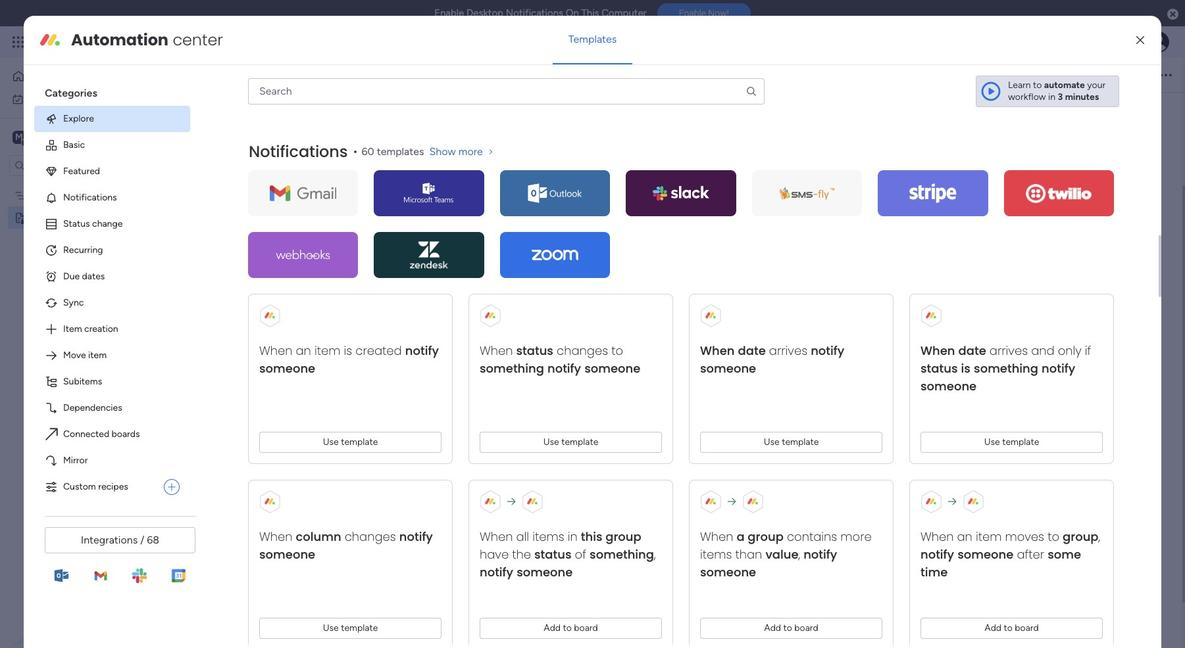 Task type: vqa. For each thing, say whether or not it's contained in the screenshot.
Use
yes



Task type: describe. For each thing, give the bounding box(es) containing it.
add to board for of
[[544, 623, 598, 634]]

center
[[173, 29, 223, 51]]

0 vertical spatial tasks
[[259, 182, 281, 194]]

on
[[566, 7, 579, 19]]

date for when date arrives   and only if status is something notify someone
[[959, 343, 986, 359]]

contains more items than
[[700, 529, 872, 563]]

0 horizontal spatial week
[[284, 161, 307, 172]]

68
[[147, 534, 159, 547]]

lottie animation image
[[0, 516, 168, 649]]

numbered list image
[[506, 69, 518, 81]]

someone inside "when an item is created notify someone"
[[259, 361, 315, 377]]

today
[[482, 224, 517, 240]]

contains
[[787, 529, 837, 546]]

plan
[[74, 190, 92, 201]]

management
[[133, 34, 204, 49]]

move item
[[63, 350, 107, 361]]

more for show more
[[459, 145, 483, 158]]

add to board for ,
[[764, 623, 819, 634]]

enable desktop notifications on this computer
[[434, 7, 647, 19]]

value
[[766, 547, 799, 563]]

select product image
[[12, 36, 25, 49]]

work for monday
[[106, 34, 130, 49]]

templates
[[568, 33, 617, 45]]

list box containing marketing plan
[[0, 182, 168, 407]]

in inside when all items in this group have the status of something , notify someone
[[568, 529, 578, 546]]

1 horizontal spatial tasks
[[546, 358, 577, 374]]

add to board button for ,
[[700, 619, 883, 640]]

when for when date arrives notify someone
[[700, 343, 735, 359]]

items for in
[[533, 529, 565, 546]]

, inside value , notify someone
[[799, 547, 800, 563]]

now!
[[708, 8, 729, 19]]

60
[[362, 145, 374, 158]]

status
[[63, 218, 90, 230]]

a
[[737, 529, 745, 546]]

3 board from the left
[[1015, 623, 1039, 634]]

when column changes notify someone
[[259, 529, 433, 563]]

3 minutes
[[1058, 91, 1099, 103]]

use template for someone
[[764, 437, 819, 448]]

dates
[[82, 271, 105, 282]]

and
[[1031, 343, 1055, 359]]

show more link
[[429, 145, 496, 159]]

item
[[63, 324, 82, 335]]

these
[[526, 249, 553, 261]]

group for when an item moves to group , notify someone after
[[1063, 529, 1099, 546]]

monday work management
[[59, 34, 204, 49]]

when for when an item moves to group , notify someone after
[[921, 529, 954, 546]]

this
[[581, 7, 599, 19]]

, inside when an item moves to group , notify someone after
[[1099, 529, 1101, 546]]

show more
[[429, 145, 483, 158]]

custom recipes
[[63, 482, 128, 493]]

time
[[921, 565, 948, 581]]

status inside when all items in this group have the status of something , notify someone
[[534, 547, 572, 563]]

monday
[[59, 34, 104, 49]]

templates button
[[553, 24, 633, 55]]

status change option
[[34, 211, 190, 238]]

finish for finish these notes
[[498, 249, 524, 261]]

my work
[[29, 93, 64, 104]]

if
[[1085, 343, 1092, 359]]

mirror option
[[34, 448, 190, 474]]

1 horizontal spatial notifications
[[249, 141, 348, 162]]

connected boards
[[63, 429, 140, 440]]

templates
[[377, 145, 424, 158]]

item inside option
[[88, 350, 107, 361]]

.
[[486, 140, 488, 153]]

only
[[1058, 343, 1082, 359]]

workspace image
[[13, 130, 26, 144]]

mirror
[[63, 455, 88, 467]]

to inside the when status changes   to something notify someone
[[612, 343, 623, 359]]

integrations / 68
[[81, 534, 159, 547]]

use for someone
[[764, 437, 780, 448]]

main workspace
[[30, 131, 108, 143]]

my work button
[[8, 89, 142, 110]]

in inside your workflow in
[[1049, 91, 1056, 103]]

status change
[[63, 218, 123, 230]]

/
[[140, 534, 144, 547]]

computer
[[602, 7, 647, 19]]

the inside when all items in this group have the status of something , notify someone
[[512, 547, 531, 563]]

something inside when all items in this group have the status of something , notify someone
[[590, 547, 654, 563]]

categories heading
[[34, 76, 190, 106]]

explore
[[63, 113, 94, 124]]

, inside when all items in this group have the status of something , notify someone
[[654, 547, 656, 563]]

some
[[1048, 547, 1081, 563]]

enable for enable desktop notifications on this computer
[[434, 7, 464, 19]]

connected
[[63, 429, 109, 440]]

help button
[[1074, 611, 1120, 633]]

item for when an item moves to group , notify someone after
[[976, 529, 1002, 546]]

marketing plan
[[31, 190, 92, 201]]

3 add to board button from the left
[[921, 619, 1103, 640]]

move item option
[[34, 343, 190, 369]]

report
[[526, 430, 555, 443]]

work for my
[[44, 93, 64, 104]]

recurring option
[[34, 238, 190, 264]]

when for when date arrives   and only if status is something notify someone
[[921, 343, 955, 359]]

status inside the when status changes   to something notify someone
[[516, 343, 554, 359]]

something inside when date arrives   and only if status is something notify someone
[[974, 361, 1039, 377]]

board activity image
[[1004, 67, 1020, 83]]

an for is
[[296, 343, 311, 359]]

someone inside the when status changes   to something notify someone
[[585, 361, 641, 377]]

someone inside when date arrives   and only if status is something notify someone
[[921, 378, 977, 395]]

when all items in this group have the status of something , notify someone
[[480, 529, 656, 581]]

group for when all items in this group have the status of something , notify someone
[[606, 529, 642, 546]]

featured option
[[34, 159, 190, 185]]

someone inside when column changes notify someone
[[259, 547, 315, 563]]

when date arrives   and only if status is something notify someone
[[921, 343, 1092, 395]]

dependencies option
[[34, 395, 190, 422]]

automation center
[[71, 29, 223, 51]]

notifications inside notifications option
[[63, 192, 117, 203]]

integrations / 68 button
[[45, 528, 195, 554]]

learn
[[1008, 80, 1031, 91]]

some time
[[921, 547, 1081, 581]]

moves
[[1005, 529, 1045, 546]]

is inside when date arrives   and only if status is something notify someone
[[961, 361, 971, 377]]

created
[[356, 343, 402, 359]]

home image
[[12, 70, 25, 83]]

when status changes   to something notify someone
[[480, 343, 641, 377]]

minutes
[[1065, 91, 1099, 103]]

basic option
[[34, 132, 190, 159]]

workspace
[[56, 131, 108, 143]]

see plans image
[[218, 34, 230, 50]]

normal
[[325, 69, 356, 80]]

finish presentations
[[498, 316, 591, 328]]

search image
[[746, 85, 758, 97]]

when a group
[[700, 529, 784, 546]]

3 add to board from the left
[[985, 623, 1039, 634]]

custom
[[63, 482, 96, 493]]

custom recipes option
[[34, 474, 159, 501]]

after
[[1017, 547, 1045, 563]]

3 add from the left
[[985, 623, 1002, 634]]

learn to automate
[[1008, 80, 1085, 91]]

column
[[296, 529, 341, 546]]

60 templates
[[362, 145, 424, 158]]

1 vertical spatial for
[[537, 291, 554, 307]]

someone inside when an item moves to group , notify someone after
[[958, 547, 1014, 563]]

1 image
[[479, 97, 483, 101]]

an for moves
[[957, 529, 973, 546]]

0 vertical spatial ✨ priorities for the week
[[199, 161, 307, 172]]

your workflow in
[[1008, 80, 1106, 103]]

sync option
[[34, 290, 190, 317]]

integrations
[[81, 534, 138, 547]]

1 vertical spatial upcoming
[[482, 358, 543, 374]]

template for is
[[1003, 437, 1040, 448]]



Task type: locate. For each thing, give the bounding box(es) containing it.
notifications option
[[34, 185, 190, 211]]

items inside when all items in this group have the status of something , notify someone
[[533, 529, 565, 546]]

workflow
[[1008, 91, 1046, 103]]

enable inside "enable now!" button
[[679, 8, 706, 19]]

use template for notify
[[543, 437, 599, 448]]

3 finish from the top
[[498, 430, 524, 443]]

1
[[482, 140, 486, 153]]

1 horizontal spatial something
[[590, 547, 654, 563]]

this
[[581, 529, 603, 546]]

notify inside when all items in this group have the status of something , notify someone
[[480, 565, 513, 581]]

item inside when an item moves to group , notify someone after
[[976, 529, 1002, 546]]

0 vertical spatial 📋
[[199, 182, 211, 194]]

group right this
[[606, 529, 642, 546]]

notes
[[31, 212, 56, 223]]

categories
[[45, 87, 97, 99]]

0 vertical spatial an
[[296, 343, 311, 359]]

1 horizontal spatial the
[[512, 547, 531, 563]]

finish for finish report
[[498, 430, 524, 443]]

changes down presentations
[[557, 343, 608, 359]]

0 horizontal spatial arrives
[[769, 343, 808, 359]]

more left .
[[459, 145, 483, 158]]

status
[[516, 343, 554, 359], [921, 361, 958, 377], [534, 547, 572, 563]]

due dates
[[63, 271, 105, 282]]

0 horizontal spatial 📋 upcoming tasks
[[199, 182, 281, 194]]

0 horizontal spatial work
[[44, 93, 64, 104]]

notify inside the when status changes   to something notify someone
[[548, 361, 581, 377]]

group inside when an item moves to group , notify someone after
[[1063, 529, 1099, 546]]

changes
[[557, 343, 608, 359], [345, 529, 396, 546]]

someone inside when date arrives notify someone
[[700, 361, 756, 377]]

1 horizontal spatial is
[[961, 361, 971, 377]]

1 vertical spatial ✨
[[464, 291, 479, 307]]

dependencies
[[63, 403, 122, 414]]

None search field
[[248, 78, 765, 105]]

arrives
[[769, 343, 808, 359], [990, 343, 1028, 359]]

someone inside when all items in this group have the status of something , notify someone
[[517, 565, 573, 581]]

more for contains more items than
[[841, 529, 872, 546]]

explore option
[[34, 106, 190, 132]]

boards
[[112, 429, 140, 440]]

2 horizontal spatial add to board button
[[921, 619, 1103, 640]]

in left '3'
[[1049, 91, 1056, 103]]

when for when an item is created notify someone
[[259, 343, 293, 359]]

private board image
[[14, 212, 26, 224]]

2 vertical spatial status
[[534, 547, 572, 563]]

1 vertical spatial items
[[700, 547, 732, 563]]

0 horizontal spatial something
[[480, 361, 544, 377]]

arrives for notify
[[769, 343, 808, 359]]

more
[[459, 145, 483, 158], [841, 529, 872, 546]]

something down this
[[590, 547, 654, 563]]

1 vertical spatial changes
[[345, 529, 396, 546]]

add to board button
[[480, 619, 662, 640], [700, 619, 883, 640], [921, 619, 1103, 640]]

option
[[0, 184, 168, 186]]

2 add to board from the left
[[764, 623, 819, 634]]

1 horizontal spatial item
[[315, 343, 341, 359]]

dapulse close image
[[1168, 8, 1179, 21]]

share button
[[1093, 64, 1147, 85]]

text
[[358, 69, 374, 80]]

work right monday
[[106, 34, 130, 49]]

0 horizontal spatial for
[[253, 161, 266, 172]]

1 horizontal spatial priorities
[[482, 291, 534, 307]]

2 add from the left
[[764, 623, 781, 634]]

enable now! button
[[657, 3, 751, 23]]

when inside the when status changes   to something notify someone
[[480, 343, 513, 359]]

help
[[1085, 616, 1108, 629]]

finish down today
[[498, 249, 524, 261]]

0 horizontal spatial ,
[[654, 547, 656, 563]]

Search for a column type search field
[[248, 78, 765, 105]]

main
[[30, 131, 53, 143]]

1 horizontal spatial 📋
[[464, 358, 479, 374]]

2 vertical spatial finish
[[498, 430, 524, 443]]

an inside when an item moves to group , notify someone after
[[957, 529, 973, 546]]

items right all
[[533, 529, 565, 546]]

0 horizontal spatial more
[[459, 145, 483, 158]]

an inside "when an item is created notify someone"
[[296, 343, 311, 359]]

presentations
[[526, 316, 591, 328]]

is
[[344, 343, 352, 359], [961, 361, 971, 377]]

1 board from the left
[[574, 623, 598, 634]]

than
[[736, 547, 762, 563]]

0 vertical spatial priorities
[[213, 161, 251, 172]]

1 vertical spatial finish
[[498, 316, 524, 328]]

when date arrives notify someone
[[700, 343, 845, 377]]

is inside "when an item is created notify someone"
[[344, 343, 352, 359]]

0 horizontal spatial 📋
[[199, 182, 211, 194]]

kendall parks image
[[1149, 32, 1170, 53]]

0 horizontal spatial add to board button
[[480, 619, 662, 640]]

recipes
[[98, 482, 128, 493]]

notify inside when an item moves to group , notify someone after
[[921, 547, 954, 563]]

notify inside value , notify someone
[[804, 547, 837, 563]]

checklist image
[[528, 69, 540, 81]]

subitems
[[63, 376, 102, 388]]

work right 'my'
[[44, 93, 64, 104]]

due dates option
[[34, 264, 190, 290]]

✨ priorities for the week
[[199, 161, 307, 172], [464, 291, 612, 307]]

1 vertical spatial the
[[558, 291, 577, 307]]

1 group from the left
[[606, 529, 642, 546]]

date inside when date arrives notify someone
[[738, 343, 766, 359]]

style
[[560, 69, 581, 80]]

creation
[[84, 324, 118, 335]]

items for than
[[700, 547, 732, 563]]

add to board button for of
[[480, 619, 662, 640]]

1 vertical spatial 📋
[[464, 358, 479, 374]]

1 horizontal spatial add
[[764, 623, 781, 634]]

1 finish from the top
[[498, 249, 524, 261]]

use template for is
[[984, 437, 1040, 448]]

basic
[[63, 139, 85, 151]]

add
[[544, 623, 561, 634], [764, 623, 781, 634], [985, 623, 1002, 634]]

to
[[1033, 80, 1042, 91], [612, 343, 623, 359], [1048, 529, 1060, 546], [563, 623, 572, 634], [784, 623, 792, 634], [1004, 623, 1013, 634]]

when inside when an item moves to group , notify someone after
[[921, 529, 954, 546]]

0 vertical spatial upcoming
[[213, 182, 256, 194]]

enable
[[434, 7, 464, 19], [679, 8, 706, 19]]

items inside contains more items than
[[700, 547, 732, 563]]

change
[[92, 218, 123, 230]]

1 date from the left
[[738, 343, 766, 359]]

use template button for someone
[[700, 432, 883, 453]]

2 horizontal spatial item
[[976, 529, 1002, 546]]

more right contains
[[841, 529, 872, 546]]

2 horizontal spatial add
[[985, 623, 1002, 634]]

have
[[480, 547, 509, 563]]

1 horizontal spatial board
[[795, 623, 819, 634]]

0 vertical spatial for
[[253, 161, 266, 172]]

0 vertical spatial work
[[106, 34, 130, 49]]

0 vertical spatial notifications
[[506, 7, 563, 19]]

finish left report
[[498, 430, 524, 443]]

item up "some time"
[[976, 529, 1002, 546]]

featured
[[63, 166, 100, 177]]

notify inside when date arrives notify someone
[[811, 343, 845, 359]]

board
[[574, 623, 598, 634], [795, 623, 819, 634], [1015, 623, 1039, 634]]

2 vertical spatial the
[[512, 547, 531, 563]]

changes right column at the bottom left of the page
[[345, 529, 396, 546]]

2 date from the left
[[959, 343, 986, 359]]

0 horizontal spatial add to board
[[544, 623, 598, 634]]

use template button
[[259, 432, 442, 453], [480, 432, 662, 453], [700, 432, 883, 453], [921, 432, 1103, 453], [259, 619, 442, 640]]

list box
[[0, 182, 168, 407]]

changes inside when column changes notify someone
[[345, 529, 396, 546]]

arrives for and
[[990, 343, 1028, 359]]

0 vertical spatial 📋 upcoming tasks
[[199, 182, 281, 194]]

notes
[[555, 249, 582, 261]]

notify inside when column changes notify someone
[[399, 529, 433, 546]]

automate
[[1044, 80, 1085, 91]]

date
[[738, 343, 766, 359], [959, 343, 986, 359]]

lottie animation element
[[0, 516, 168, 649]]

undo ⌘+z image
[[248, 69, 260, 81]]

0 horizontal spatial changes
[[345, 529, 396, 546]]

notify inside when date arrives   and only if status is something notify someone
[[1042, 361, 1076, 377]]

enable left now!
[[679, 8, 706, 19]]

✨
[[199, 161, 211, 172], [464, 291, 479, 307]]

use template button for notify
[[480, 432, 662, 453]]

board for notify
[[795, 623, 819, 634]]

something down finish presentations
[[480, 361, 544, 377]]

1 horizontal spatial add to board button
[[700, 619, 883, 640]]

0 vertical spatial ✨
[[199, 161, 211, 172]]

connected boards option
[[34, 422, 190, 448]]

item for when an item is created notify someone
[[315, 343, 341, 359]]

upcoming
[[213, 182, 256, 194], [482, 358, 543, 374]]

0 vertical spatial in
[[1049, 91, 1056, 103]]

1 horizontal spatial 📋 upcoming tasks
[[464, 358, 577, 374]]

normal text
[[325, 69, 374, 80]]

subitems option
[[34, 369, 190, 395]]

work inside my work button
[[44, 93, 64, 104]]

1 vertical spatial tasks
[[546, 358, 577, 374]]

2 vertical spatial notifications
[[63, 192, 117, 203]]

0 horizontal spatial items
[[533, 529, 565, 546]]

enable for enable now!
[[679, 8, 706, 19]]

1 vertical spatial more
[[841, 529, 872, 546]]

value , notify someone
[[700, 547, 837, 581]]

when inside when all items in this group have the status of something , notify someone
[[480, 529, 513, 546]]

arrives inside when date arrives   and only if status is something notify someone
[[990, 343, 1028, 359]]

item inside "when an item is created notify someone"
[[315, 343, 341, 359]]

status inside when date arrives   and only if status is something notify someone
[[921, 361, 958, 377]]

📂
[[464, 224, 479, 240]]

items down when a group
[[700, 547, 732, 563]]

1 horizontal spatial an
[[957, 529, 973, 546]]

2 group from the left
[[748, 529, 784, 546]]

1 add to board button from the left
[[480, 619, 662, 640]]

layout image
[[452, 69, 464, 81]]

use template
[[323, 437, 378, 448], [543, 437, 599, 448], [764, 437, 819, 448], [984, 437, 1040, 448], [323, 623, 378, 634]]

2 horizontal spatial group
[[1063, 529, 1099, 546]]

1 vertical spatial 📋 upcoming tasks
[[464, 358, 577, 374]]

2 arrives from the left
[[990, 343, 1028, 359]]

automation  center image
[[40, 30, 61, 51]]

1 horizontal spatial ✨ priorities for the week
[[464, 291, 612, 307]]

use for is
[[984, 437, 1000, 448]]

share
[[1118, 69, 1141, 80]]

notify inside "when an item is created notify someone"
[[405, 343, 439, 359]]

use template button for is
[[921, 432, 1103, 453]]

1 horizontal spatial upcoming
[[482, 358, 543, 374]]

an
[[296, 343, 311, 359], [957, 529, 973, 546]]

m
[[15, 131, 23, 142]]

1 vertical spatial week
[[581, 291, 612, 307]]

date for when date arrives notify someone
[[738, 343, 766, 359]]

your
[[1088, 80, 1106, 91]]

finish report
[[498, 430, 555, 443]]

more inside contains more items than
[[841, 529, 872, 546]]

finish these notes
[[498, 249, 582, 261]]

1 horizontal spatial more
[[841, 529, 872, 546]]

1 horizontal spatial changes
[[557, 343, 608, 359]]

0 horizontal spatial add
[[544, 623, 561, 634]]

0 vertical spatial the
[[268, 161, 282, 172]]

enable left desktop
[[434, 7, 464, 19]]

when inside when column changes notify someone
[[259, 529, 293, 546]]

0 vertical spatial changes
[[557, 343, 608, 359]]

changes for column
[[345, 529, 396, 546]]

2 finish from the top
[[498, 316, 524, 328]]

0 horizontal spatial in
[[568, 529, 578, 546]]

when for when status changes   to something notify someone
[[480, 343, 513, 359]]

0 horizontal spatial ✨ priorities for the week
[[199, 161, 307, 172]]

enable now!
[[679, 8, 729, 19]]

1 horizontal spatial group
[[748, 529, 784, 546]]

group up value
[[748, 529, 784, 546]]

marketing
[[31, 190, 72, 201]]

0 horizontal spatial is
[[344, 343, 352, 359]]

1 horizontal spatial ✨
[[464, 291, 479, 307]]

0 horizontal spatial group
[[606, 529, 642, 546]]

someone inside value , notify someone
[[700, 565, 756, 581]]

finish
[[498, 249, 524, 261], [498, 316, 524, 328], [498, 430, 524, 443]]

1 horizontal spatial for
[[537, 291, 554, 307]]

1 horizontal spatial items
[[700, 547, 732, 563]]

when inside when date arrives   and only if status is something notify someone
[[921, 343, 955, 359]]

when inside "when an item is created notify someone"
[[259, 343, 293, 359]]

1 arrives from the left
[[769, 343, 808, 359]]

bulleted list image
[[483, 69, 495, 81]]

0 horizontal spatial priorities
[[213, 161, 251, 172]]

group up some
[[1063, 529, 1099, 546]]

1 horizontal spatial date
[[959, 343, 986, 359]]

template for notify
[[562, 437, 599, 448]]

1 horizontal spatial ,
[[799, 547, 800, 563]]

date inside when date arrives   and only if status is something notify someone
[[959, 343, 986, 359]]

finish left presentations
[[498, 316, 524, 328]]

2 horizontal spatial board
[[1015, 623, 1039, 634]]

use for notify
[[543, 437, 559, 448]]

0 vertical spatial is
[[344, 343, 352, 359]]

use
[[323, 437, 339, 448], [543, 437, 559, 448], [764, 437, 780, 448], [984, 437, 1000, 448], [323, 623, 339, 634]]

arrives inside when date arrives notify someone
[[769, 343, 808, 359]]

2 horizontal spatial the
[[558, 291, 577, 307]]

1 vertical spatial in
[[568, 529, 578, 546]]

2 board from the left
[[795, 623, 819, 634]]

0 horizontal spatial tasks
[[259, 182, 281, 194]]

1 vertical spatial work
[[44, 93, 64, 104]]

something down and
[[974, 361, 1039, 377]]

2 add to board button from the left
[[700, 619, 883, 640]]

all
[[516, 529, 529, 546]]

0 horizontal spatial board
[[574, 623, 598, 634]]

3
[[1058, 91, 1063, 103]]

automation
[[71, 29, 168, 51]]

item creation option
[[34, 317, 190, 343]]

move
[[63, 350, 86, 361]]

1 vertical spatial status
[[921, 361, 958, 377]]

1 vertical spatial ✨ priorities for the week
[[464, 291, 612, 307]]

1 vertical spatial an
[[957, 529, 973, 546]]

add for of
[[544, 623, 561, 634]]

Search in workspace field
[[28, 158, 110, 173]]

0 horizontal spatial upcoming
[[213, 182, 256, 194]]

1 add from the left
[[544, 623, 561, 634]]

sync
[[63, 297, 84, 309]]

due
[[63, 271, 80, 282]]

when for when all items in this group have the status of something , notify someone
[[480, 529, 513, 546]]

2 horizontal spatial something
[[974, 361, 1039, 377]]

desktop
[[467, 7, 503, 19]]

group inside when all items in this group have the status of something , notify someone
[[606, 529, 642, 546]]

0 horizontal spatial ✨
[[199, 161, 211, 172]]

finish for finish presentations
[[498, 316, 524, 328]]

changes inside the when status changes   to something notify someone
[[557, 343, 608, 359]]

workspace selection element
[[13, 129, 110, 146]]

0 vertical spatial items
[[533, 529, 565, 546]]

show
[[429, 145, 456, 158]]

add for ,
[[764, 623, 781, 634]]

1 horizontal spatial week
[[581, 291, 612, 307]]

tasks
[[259, 182, 281, 194], [546, 358, 577, 374]]

0 horizontal spatial item
[[88, 350, 107, 361]]

0 vertical spatial more
[[459, 145, 483, 158]]

item right move
[[88, 350, 107, 361]]

1 horizontal spatial work
[[106, 34, 130, 49]]

3 group from the left
[[1063, 529, 1099, 546]]

1 vertical spatial priorities
[[482, 291, 534, 307]]

1 horizontal spatial add to board
[[764, 623, 819, 634]]

when an item is created notify someone
[[259, 343, 439, 377]]

categories list box
[[34, 76, 201, 501]]

1 add to board from the left
[[544, 623, 598, 634]]

in left this
[[568, 529, 578, 546]]

when for when a group
[[700, 529, 733, 546]]

when for when column changes notify someone
[[259, 529, 293, 546]]

something inside the when status changes   to something notify someone
[[480, 361, 544, 377]]

1 horizontal spatial in
[[1049, 91, 1056, 103]]

when
[[259, 343, 293, 359], [480, 343, 513, 359], [700, 343, 735, 359], [921, 343, 955, 359], [259, 529, 293, 546], [480, 529, 513, 546], [700, 529, 733, 546], [921, 529, 954, 546]]

item creation
[[63, 324, 118, 335]]

v2 ellipsis image
[[1160, 66, 1172, 84]]

when inside when date arrives notify someone
[[700, 343, 735, 359]]

0 vertical spatial week
[[284, 161, 307, 172]]

1 vertical spatial notifications
[[249, 141, 348, 162]]

the
[[268, 161, 282, 172], [558, 291, 577, 307], [512, 547, 531, 563]]

changes for status
[[557, 343, 608, 359]]

item left created
[[315, 343, 341, 359]]

mention image
[[599, 68, 612, 81]]

to inside when an item moves to group , notify someone after
[[1048, 529, 1060, 546]]

1 .
[[482, 140, 488, 153]]

board for something
[[574, 623, 598, 634]]

template for someone
[[782, 437, 819, 448]]

0 horizontal spatial the
[[268, 161, 282, 172]]



